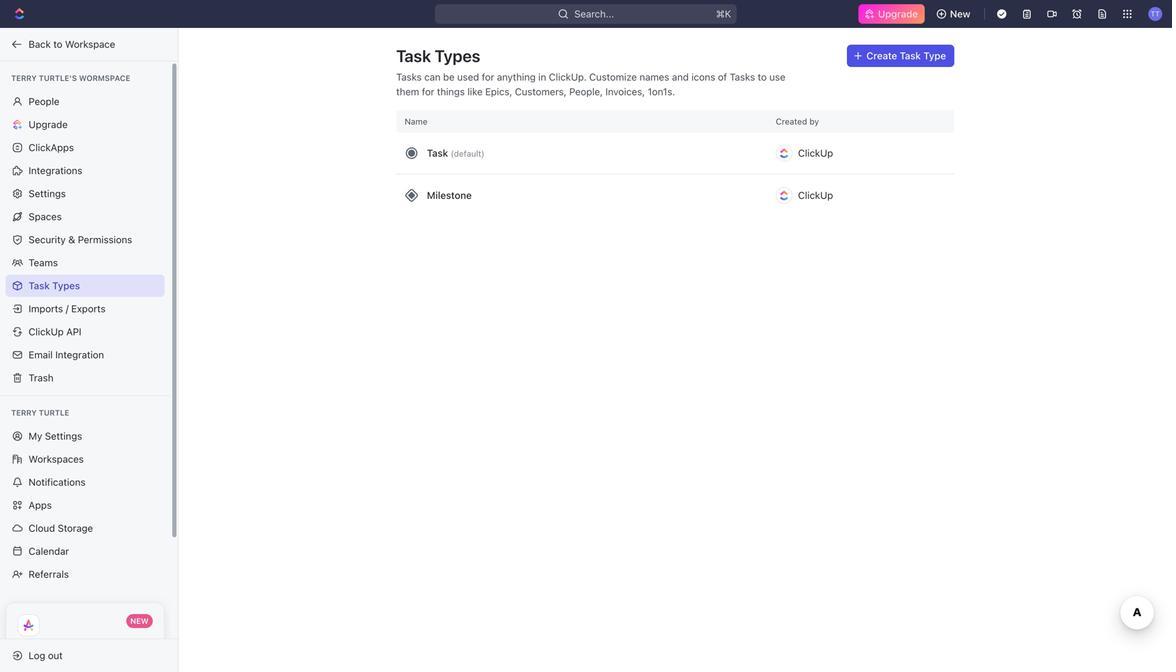 Task type: vqa. For each thing, say whether or not it's contained in the screenshot.
topmost the business time Image
no



Task type: describe. For each thing, give the bounding box(es) containing it.
email
[[29, 349, 53, 361]]

clickup api link
[[6, 321, 165, 343]]

1 horizontal spatial task types
[[397, 46, 481, 66]]

task types link
[[6, 275, 165, 297]]

spaces link
[[6, 206, 165, 228]]

1 vertical spatial settings
[[45, 430, 82, 442]]

1 horizontal spatial upgrade
[[879, 8, 919, 20]]

referrals
[[29, 569, 69, 580]]

created
[[776, 117, 808, 126]]

tasks can be used for anything in clickup. customize names and icons of tasks to use them for things like epics, customers, people, invoices, 1on1s.
[[397, 71, 786, 97]]

spaces
[[29, 211, 62, 222]]

clickapps link
[[6, 136, 165, 159]]

0 vertical spatial settings
[[29, 188, 66, 199]]

search...
[[575, 8, 615, 20]]

terry turtle
[[11, 408, 69, 418]]

api
[[66, 326, 81, 338]]

0 horizontal spatial upgrade link
[[6, 113, 165, 136]]

create task type button
[[848, 45, 955, 67]]

anything
[[497, 71, 536, 83]]

task inside task types link
[[29, 280, 50, 292]]

calendar
[[29, 546, 69, 557]]

tt
[[1152, 10, 1161, 18]]

my settings link
[[6, 425, 165, 448]]

calendar link
[[6, 540, 165, 563]]

notifications link
[[6, 471, 165, 494]]

0 horizontal spatial for
[[422, 86, 435, 97]]

exports
[[71, 303, 106, 315]]

create
[[867, 50, 898, 61]]

0 horizontal spatial upgrade
[[29, 119, 68, 130]]

wormspace
[[79, 74, 130, 83]]

things
[[437, 86, 465, 97]]

integrations link
[[6, 160, 165, 182]]

clickup api
[[29, 326, 81, 338]]

security & permissions
[[29, 234, 132, 245]]

invoices,
[[606, 86, 645, 97]]

and
[[673, 71, 689, 83]]

⌘k
[[717, 8, 732, 20]]

new button
[[931, 3, 980, 25]]

back
[[29, 38, 51, 50]]

people
[[29, 96, 59, 107]]

in
[[539, 71, 547, 83]]

email integration
[[29, 349, 104, 361]]

back to workspace button
[[6, 33, 165, 56]]

to inside tasks can be used for anything in clickup. customize names and icons of tasks to use them for things like epics, customers, people, invoices, 1on1s.
[[758, 71, 767, 83]]

be
[[444, 71, 455, 83]]

used
[[458, 71, 480, 83]]

like
[[468, 86, 483, 97]]

teams
[[29, 257, 58, 268]]

out
[[48, 650, 63, 662]]

apps link
[[6, 494, 165, 517]]

1 vertical spatial types
[[52, 280, 80, 292]]

security
[[29, 234, 66, 245]]

customize
[[590, 71, 637, 83]]

tt button
[[1145, 3, 1167, 25]]

workspaces
[[29, 453, 84, 465]]

people,
[[570, 86, 603, 97]]

them
[[397, 86, 420, 97]]

created by
[[776, 117, 820, 126]]

log out
[[29, 650, 63, 662]]

clickapps
[[29, 142, 74, 153]]

workspace
[[65, 38, 115, 50]]



Task type: locate. For each thing, give the bounding box(es) containing it.
1 horizontal spatial tasks
[[730, 71, 756, 83]]

epics,
[[486, 86, 513, 97]]

0 vertical spatial for
[[482, 71, 495, 83]]

settings link
[[6, 183, 165, 205]]

task types up the can
[[397, 46, 481, 66]]

imports / exports link
[[6, 298, 165, 320]]

0 vertical spatial upgrade
[[879, 8, 919, 20]]

for up epics, on the top
[[482, 71, 495, 83]]

my settings
[[29, 430, 82, 442]]

terry for people
[[11, 74, 37, 83]]

email integration link
[[6, 344, 165, 366]]

0 horizontal spatial tasks
[[397, 71, 422, 83]]

permissions
[[78, 234, 132, 245]]

integration
[[55, 349, 104, 361]]

names
[[640, 71, 670, 83]]

1 vertical spatial for
[[422, 86, 435, 97]]

clickup for task
[[799, 147, 834, 159]]

1 vertical spatial to
[[758, 71, 767, 83]]

1 horizontal spatial new
[[951, 8, 971, 20]]

terry up people
[[11, 74, 37, 83]]

/
[[66, 303, 69, 315]]

terry turtle's wormspace
[[11, 74, 130, 83]]

1 vertical spatial task types
[[29, 280, 80, 292]]

settings up spaces
[[29, 188, 66, 199]]

task left the (default)
[[427, 147, 448, 159]]

(default)
[[451, 149, 485, 158]]

tasks up the them
[[397, 71, 422, 83]]

teams link
[[6, 252, 165, 274]]

log
[[29, 650, 45, 662]]

settings
[[29, 188, 66, 199], [45, 430, 82, 442]]

upgrade link up create task type button
[[859, 4, 926, 24]]

1 vertical spatial clickup
[[799, 190, 834, 201]]

terry for my settings
[[11, 408, 37, 418]]

customers,
[[515, 86, 567, 97]]

workspaces link
[[6, 448, 165, 471]]

to inside 'button'
[[53, 38, 62, 50]]

settings up workspaces
[[45, 430, 82, 442]]

0 vertical spatial task types
[[397, 46, 481, 66]]

can
[[425, 71, 441, 83]]

types
[[435, 46, 481, 66], [52, 280, 80, 292]]

integrations
[[29, 165, 82, 176]]

1 vertical spatial upgrade
[[29, 119, 68, 130]]

turtle
[[39, 408, 69, 418]]

for
[[482, 71, 495, 83], [422, 86, 435, 97]]

terry
[[11, 74, 37, 83], [11, 408, 37, 418]]

security & permissions link
[[6, 229, 165, 251]]

trash link
[[6, 367, 165, 389]]

storage
[[58, 523, 93, 534]]

terry up my
[[11, 408, 37, 418]]

icons
[[692, 71, 716, 83]]

0 horizontal spatial types
[[52, 280, 80, 292]]

task (default)
[[427, 147, 485, 159]]

1 horizontal spatial types
[[435, 46, 481, 66]]

upgrade up create task type button
[[879, 8, 919, 20]]

imports
[[29, 303, 63, 315]]

1 vertical spatial terry
[[11, 408, 37, 418]]

trash
[[29, 372, 54, 384]]

milestone
[[427, 190, 472, 201]]

cloud storage
[[29, 523, 93, 534]]

cloud
[[29, 523, 55, 534]]

turtle's
[[39, 74, 77, 83]]

0 vertical spatial clickup
[[799, 147, 834, 159]]

1 horizontal spatial to
[[758, 71, 767, 83]]

clickup.
[[549, 71, 587, 83]]

by
[[810, 117, 820, 126]]

people link
[[6, 90, 165, 113]]

type
[[924, 50, 947, 61]]

task down teams in the left of the page
[[29, 280, 50, 292]]

task types
[[397, 46, 481, 66], [29, 280, 80, 292]]

0 horizontal spatial new
[[130, 617, 149, 626]]

upgrade
[[879, 8, 919, 20], [29, 119, 68, 130]]

upgrade link
[[859, 4, 926, 24], [6, 113, 165, 136]]

new
[[951, 8, 971, 20], [130, 617, 149, 626]]

log out button
[[6, 645, 166, 667]]

name
[[405, 117, 428, 126]]

upgrade link down "people" link
[[6, 113, 165, 136]]

use
[[770, 71, 786, 83]]

0 vertical spatial upgrade link
[[859, 4, 926, 24]]

upgrade up clickapps
[[29, 119, 68, 130]]

for down the can
[[422, 86, 435, 97]]

0 vertical spatial terry
[[11, 74, 37, 83]]

2 tasks from the left
[[730, 71, 756, 83]]

to left use
[[758, 71, 767, 83]]

1 horizontal spatial for
[[482, 71, 495, 83]]

2 vertical spatial clickup
[[29, 326, 64, 338]]

imports / exports
[[29, 303, 106, 315]]

tasks
[[397, 71, 422, 83], [730, 71, 756, 83]]

types up be
[[435, 46, 481, 66]]

apps
[[29, 500, 52, 511]]

clickup
[[799, 147, 834, 159], [799, 190, 834, 201], [29, 326, 64, 338]]

to
[[53, 38, 62, 50], [758, 71, 767, 83]]

back to workspace
[[29, 38, 115, 50]]

0 vertical spatial types
[[435, 46, 481, 66]]

2 terry from the top
[[11, 408, 37, 418]]

1on1s.
[[648, 86, 676, 97]]

1 terry from the top
[[11, 74, 37, 83]]

1 horizontal spatial upgrade link
[[859, 4, 926, 24]]

notifications
[[29, 477, 86, 488]]

task types up imports
[[29, 280, 80, 292]]

task left the type at the right of the page
[[900, 50, 922, 61]]

to right back
[[53, 38, 62, 50]]

my
[[29, 430, 42, 442]]

0 vertical spatial new
[[951, 8, 971, 20]]

1 vertical spatial new
[[130, 617, 149, 626]]

types up imports / exports
[[52, 280, 80, 292]]

0 vertical spatial to
[[53, 38, 62, 50]]

new inside button
[[951, 8, 971, 20]]

of
[[719, 71, 728, 83]]

referrals link
[[6, 563, 165, 586]]

task
[[397, 46, 431, 66], [900, 50, 922, 61], [427, 147, 448, 159], [29, 280, 50, 292]]

1 tasks from the left
[[397, 71, 422, 83]]

0 horizontal spatial to
[[53, 38, 62, 50]]

task inside create task type button
[[900, 50, 922, 61]]

cloud storage link
[[6, 517, 165, 540]]

clickup for milestone
[[799, 190, 834, 201]]

0 horizontal spatial task types
[[29, 280, 80, 292]]

1 vertical spatial upgrade link
[[6, 113, 165, 136]]

create task type
[[867, 50, 947, 61]]

tasks right of
[[730, 71, 756, 83]]

&
[[68, 234, 75, 245]]

task up the can
[[397, 46, 431, 66]]



